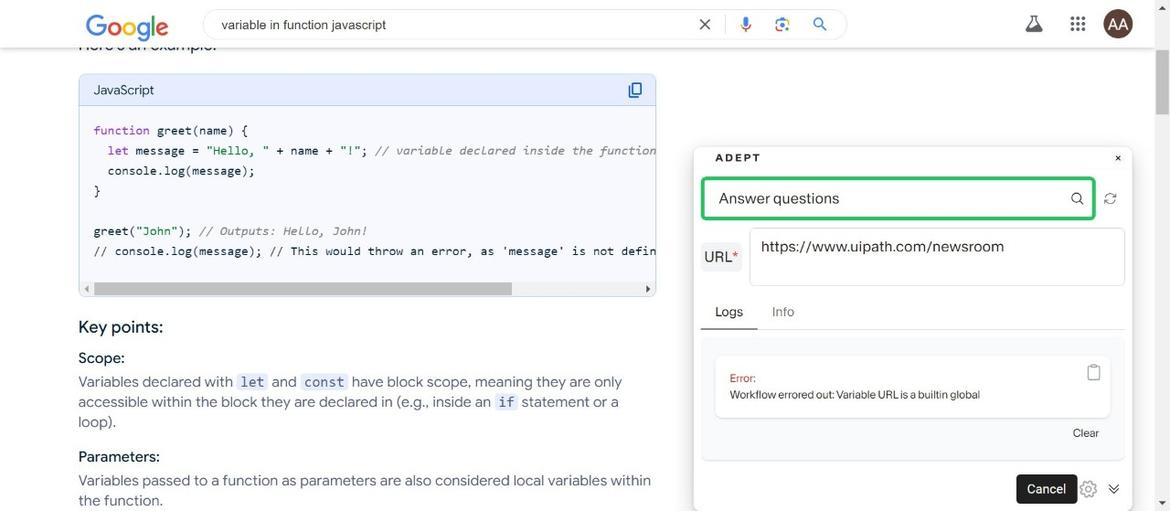 Task type: describe. For each thing, give the bounding box(es) containing it.
search by voice image
[[737, 15, 755, 34]]



Task type: locate. For each thing, give the bounding box(es) containing it.
None search field
[[56, 0, 866, 45]]

go to google home image
[[86, 15, 170, 42]]

Search text field
[[222, 10, 685, 39]]

search by image image
[[773, 15, 792, 34]]

search labs image
[[1023, 13, 1045, 35]]



Task type: vqa. For each thing, say whether or not it's contained in the screenshot.
The · in Chinese restaurant · Floor 1 Open ⋅ Closes 8:30 PM
no



